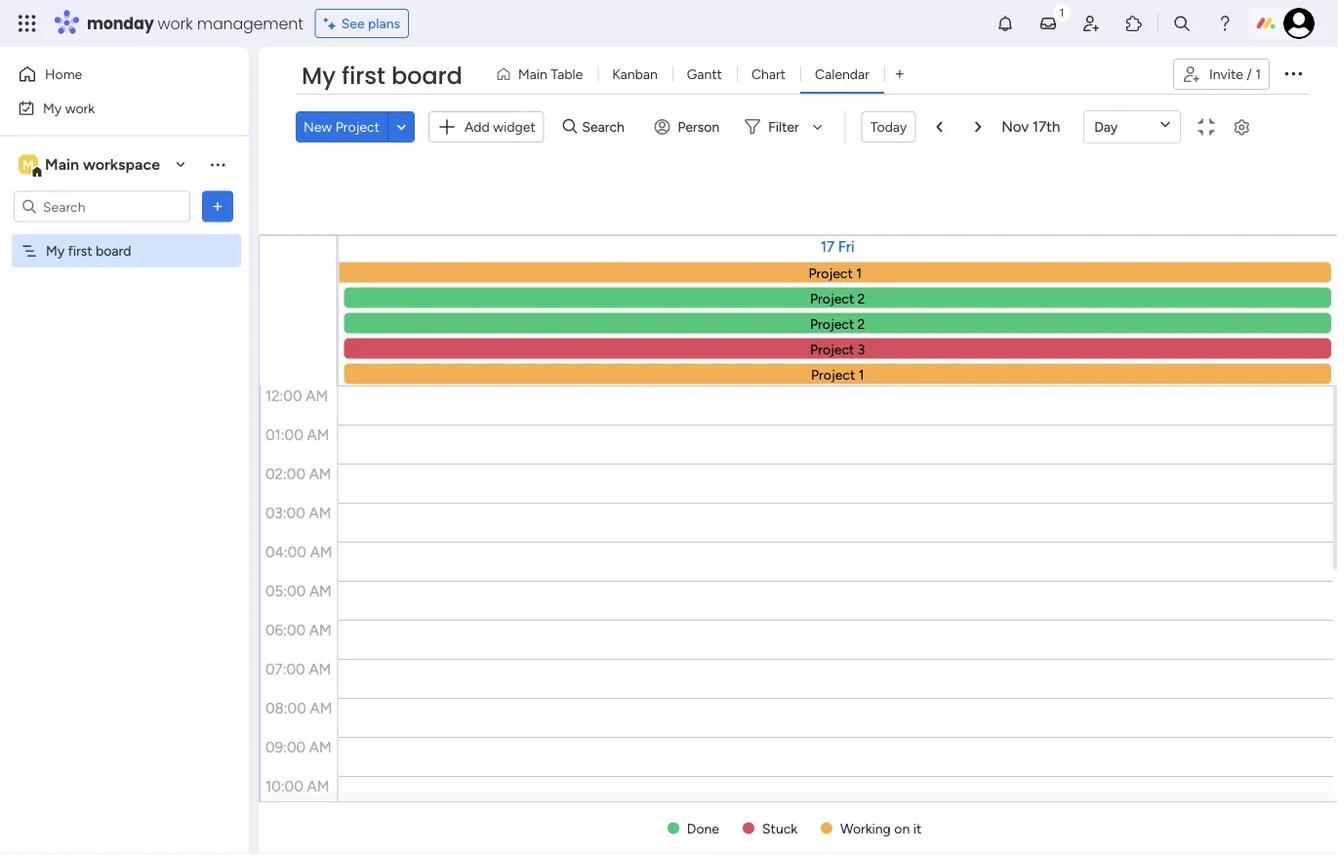 Task type: locate. For each thing, give the bounding box(es) containing it.
board up the angle down icon
[[391, 60, 463, 92]]

1 vertical spatial my first board
[[46, 243, 131, 259]]

0 vertical spatial main
[[518, 66, 547, 82]]

Search field
[[577, 113, 636, 141]]

1 vertical spatial work
[[65, 100, 95, 116]]

chart
[[752, 66, 786, 82]]

my first board list box
[[0, 230, 249, 531]]

list arrow image
[[936, 121, 942, 133]]

inbox image
[[1039, 14, 1058, 33]]

angle down image
[[397, 120, 406, 134]]

My first board field
[[297, 60, 467, 93]]

0 vertical spatial work
[[158, 12, 193, 34]]

monday work management
[[87, 12, 303, 34]]

home
[[45, 66, 82, 82]]

main left the table
[[518, 66, 547, 82]]

board down search in workspace field
[[96, 243, 131, 259]]

management
[[197, 12, 303, 34]]

17
[[821, 238, 835, 256]]

12:00
[[266, 387, 302, 405]]

filter
[[768, 119, 799, 135]]

1 horizontal spatial work
[[158, 12, 193, 34]]

am for 10:00 am
[[307, 778, 329, 795]]

my inside "field"
[[302, 60, 336, 92]]

01:00
[[266, 426, 303, 444]]

17 fri
[[821, 238, 855, 256]]

nov 17th
[[1002, 118, 1060, 135]]

05:00 am
[[266, 582, 332, 600]]

am right 12:00
[[306, 387, 328, 405]]

v2 search image
[[563, 116, 577, 138]]

board
[[391, 60, 463, 92], [96, 243, 131, 259]]

am right 04:00
[[310, 543, 332, 561]]

monday
[[87, 12, 154, 34]]

am for 07:00 am
[[309, 660, 331, 678]]

work down home
[[65, 100, 95, 116]]

07:00
[[266, 660, 305, 678]]

0 horizontal spatial board
[[96, 243, 131, 259]]

1 vertical spatial main
[[45, 155, 79, 174]]

am for 02:00 am
[[309, 465, 331, 483]]

first up the project
[[342, 60, 385, 92]]

invite
[[1209, 66, 1243, 82]]

17 fri link
[[821, 238, 855, 256]]

10:00
[[266, 778, 303, 795]]

see plans
[[341, 15, 400, 32]]

1 horizontal spatial board
[[391, 60, 463, 92]]

1 horizontal spatial main
[[518, 66, 547, 82]]

workspace image
[[19, 154, 38, 175]]

first down search in workspace field
[[68, 243, 92, 259]]

1
[[1256, 66, 1261, 82]]

main table
[[518, 66, 583, 82]]

calendar button
[[800, 59, 884, 90]]

main
[[518, 66, 547, 82], [45, 155, 79, 174]]

am right 10:00
[[307, 778, 329, 795]]

2 vertical spatial my
[[46, 243, 65, 259]]

am right 05:00
[[309, 582, 332, 600]]

main right workspace icon at the left
[[45, 155, 79, 174]]

main for main workspace
[[45, 155, 79, 174]]

notifications image
[[996, 14, 1015, 33]]

my work button
[[12, 92, 210, 123]]

filter button
[[737, 111, 829, 143]]

Search in workspace field
[[41, 195, 163, 218]]

0 vertical spatial my first board
[[302, 60, 463, 92]]

am right 06:00
[[309, 621, 332, 639]]

add view image
[[896, 67, 904, 81]]

invite members image
[[1082, 14, 1101, 33]]

1 horizontal spatial my first board
[[302, 60, 463, 92]]

arrow down image
[[806, 115, 829, 139]]

0 vertical spatial board
[[391, 60, 463, 92]]

my work
[[43, 100, 95, 116]]

gantt
[[687, 66, 722, 82]]

1 horizontal spatial first
[[342, 60, 385, 92]]

work for monday
[[158, 12, 193, 34]]

my up the new
[[302, 60, 336, 92]]

invite / 1
[[1209, 66, 1261, 82]]

am for 01:00 am
[[307, 426, 329, 444]]

am right "08:00"
[[310, 699, 332, 717]]

1 vertical spatial first
[[68, 243, 92, 259]]

my inside list box
[[46, 243, 65, 259]]

first inside "field"
[[342, 60, 385, 92]]

today
[[870, 119, 907, 135]]

options image
[[208, 197, 227, 216]]

0 horizontal spatial my first board
[[46, 243, 131, 259]]

04:00 am
[[266, 543, 332, 561]]

am right 07:00
[[309, 660, 331, 678]]

today button
[[862, 111, 916, 143]]

kanban button
[[598, 59, 672, 90]]

first
[[342, 60, 385, 92], [68, 243, 92, 259]]

work right monday on the left top of the page
[[158, 12, 193, 34]]

work
[[158, 12, 193, 34], [65, 100, 95, 116]]

am for 06:00 am
[[309, 621, 332, 639]]

am right 01:00
[[307, 426, 329, 444]]

am for 12:00 am
[[306, 387, 328, 405]]

am for 09:00 am
[[309, 738, 332, 756]]

work inside button
[[65, 100, 95, 116]]

am right 09:00
[[309, 738, 332, 756]]

/
[[1247, 66, 1252, 82]]

am for 08:00 am
[[310, 699, 332, 717]]

my down home
[[43, 100, 62, 116]]

main inside workspace selection element
[[45, 155, 79, 174]]

my first board down plans
[[302, 60, 463, 92]]

08:00 am
[[266, 699, 332, 717]]

on
[[894, 820, 910, 837]]

am for 03:00 am
[[309, 504, 331, 522]]

09:00 am
[[266, 738, 332, 756]]

day
[[1094, 119, 1118, 135]]

am
[[306, 387, 328, 405], [307, 426, 329, 444], [309, 465, 331, 483], [309, 504, 331, 522], [310, 543, 332, 561], [309, 582, 332, 600], [309, 621, 332, 639], [309, 660, 331, 678], [310, 699, 332, 717], [309, 738, 332, 756], [307, 778, 329, 795]]

1 vertical spatial my
[[43, 100, 62, 116]]

add widget button
[[428, 111, 544, 142]]

my
[[302, 60, 336, 92], [43, 100, 62, 116], [46, 243, 65, 259]]

option
[[0, 233, 249, 237]]

chart button
[[737, 59, 800, 90]]

add
[[465, 118, 490, 135]]

home button
[[12, 59, 210, 90]]

my first board
[[302, 60, 463, 92], [46, 243, 131, 259]]

new
[[304, 119, 332, 135]]

see plans button
[[315, 9, 409, 38]]

apps image
[[1125, 14, 1144, 33]]

0 horizontal spatial main
[[45, 155, 79, 174]]

1 vertical spatial board
[[96, 243, 131, 259]]

table
[[551, 66, 583, 82]]

my down search in workspace field
[[46, 243, 65, 259]]

my first board down search in workspace field
[[46, 243, 131, 259]]

0 vertical spatial my
[[302, 60, 336, 92]]

widget
[[493, 118, 536, 135]]

am right "03:00"
[[309, 504, 331, 522]]

main inside main table button
[[518, 66, 547, 82]]

main table button
[[488, 59, 598, 90]]

see
[[341, 15, 365, 32]]

0 horizontal spatial work
[[65, 100, 95, 116]]

0 horizontal spatial first
[[68, 243, 92, 259]]

am right 02:00
[[309, 465, 331, 483]]

0 vertical spatial first
[[342, 60, 385, 92]]



Task type: vqa. For each thing, say whether or not it's contained in the screenshot.
'Main' within Main Table button
yes



Task type: describe. For each thing, give the bounding box(es) containing it.
plans
[[368, 15, 400, 32]]

done
[[687, 820, 719, 837]]

board inside "field"
[[391, 60, 463, 92]]

my inside button
[[43, 100, 62, 116]]

list arrow image
[[975, 121, 981, 133]]

am for 05:00 am
[[309, 582, 332, 600]]

m
[[23, 156, 34, 173]]

calendar
[[815, 66, 870, 82]]

05:00
[[266, 582, 306, 600]]

main for main table
[[518, 66, 547, 82]]

invite / 1 button
[[1173, 59, 1270, 90]]

06:00
[[266, 621, 306, 639]]

12:00 am
[[266, 387, 328, 405]]

my first board inside "field"
[[302, 60, 463, 92]]

john smith image
[[1284, 8, 1315, 39]]

my first board inside list box
[[46, 243, 131, 259]]

help image
[[1215, 14, 1235, 33]]

08:00
[[266, 699, 306, 717]]

stuck
[[762, 820, 798, 837]]

kanban
[[612, 66, 658, 82]]

project
[[336, 119, 380, 135]]

06:00 am
[[266, 621, 332, 639]]

03:00
[[266, 504, 305, 522]]

04:00
[[266, 543, 306, 561]]

new project button
[[296, 111, 387, 143]]

workspace selection element
[[19, 153, 163, 178]]

working on it
[[841, 820, 922, 837]]

17th
[[1033, 118, 1060, 135]]

search everything image
[[1172, 14, 1192, 33]]

board inside list box
[[96, 243, 131, 259]]

person button
[[647, 111, 731, 143]]

03:00 am
[[266, 504, 331, 522]]

01:00 am
[[266, 426, 329, 444]]

add widget
[[465, 118, 536, 135]]

new project
[[304, 119, 380, 135]]

select product image
[[18, 14, 37, 33]]

working
[[841, 820, 891, 837]]

02:00 am
[[266, 465, 331, 483]]

person
[[678, 119, 720, 135]]

workspace
[[83, 155, 160, 174]]

options image
[[1282, 61, 1305, 85]]

1 image
[[1053, 1, 1071, 23]]

first inside list box
[[68, 243, 92, 259]]

10:00 am
[[266, 778, 329, 795]]

09:00
[[266, 738, 306, 756]]

07:00 am
[[266, 660, 331, 678]]

fri
[[838, 238, 855, 256]]

gantt button
[[672, 59, 737, 90]]

it
[[913, 820, 922, 837]]

nov
[[1002, 118, 1029, 135]]

work for my
[[65, 100, 95, 116]]

main workspace
[[45, 155, 160, 174]]

workspace options image
[[208, 154, 227, 174]]

am for 04:00 am
[[310, 543, 332, 561]]

02:00
[[266, 465, 306, 483]]



